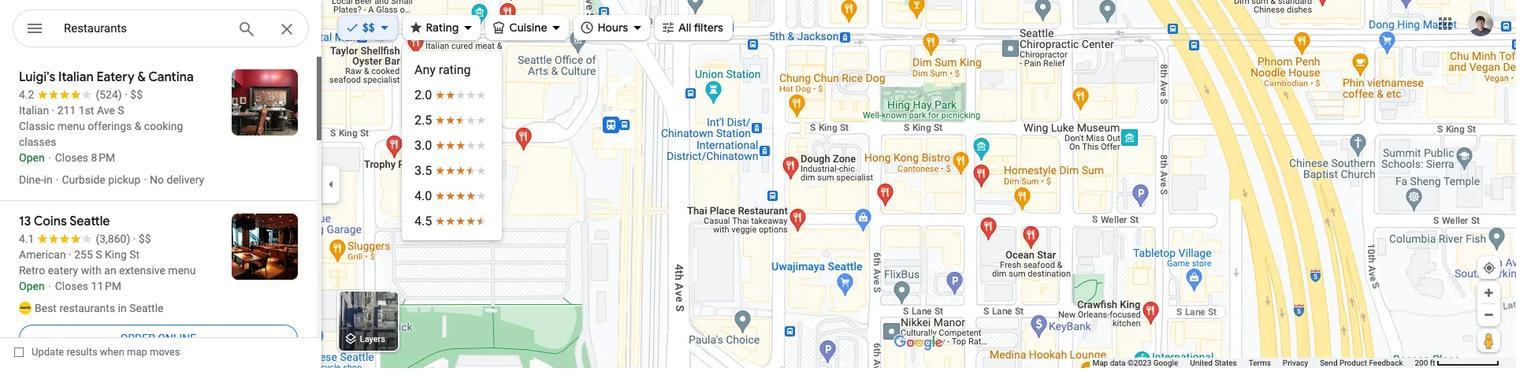 Task type: vqa. For each thing, say whether or not it's contained in the screenshot.
Layover (1 of 1) is a 1 hr 17 min layover at Harry Reid International Airport in Las Vegas. "element"
no



Task type: locate. For each thing, give the bounding box(es) containing it.
terms
[[1250, 359, 1272, 367]]

200 ft
[[1416, 359, 1436, 367]]

rating
[[426, 20, 459, 35]]

data
[[1111, 359, 1126, 367]]

united states
[[1191, 359, 1238, 367]]

moves
[[150, 346, 180, 358]]

rating
[[439, 62, 471, 77]]

200
[[1416, 359, 1429, 367]]

send product feedback button
[[1321, 358, 1404, 368]]

$$ button
[[338, 10, 398, 45]]

rating button
[[403, 10, 481, 45]]

2.0 stars element
[[415, 86, 490, 105]]

footer
[[1093, 358, 1416, 368]]

privacy button
[[1283, 358, 1309, 368]]

map
[[1093, 359, 1109, 367]]

footer containing map data ©2023 google
[[1093, 358, 1416, 368]]

feedback
[[1370, 359, 1404, 367]]

show street view coverage image
[[1478, 329, 1501, 352]]

hours button
[[574, 10, 651, 45]]

4.5 stars element
[[415, 212, 490, 231]]

None field
[[64, 19, 225, 38]]

states
[[1215, 359, 1238, 367]]

collapse side panel image
[[322, 175, 340, 193]]

rating menu
[[402, 51, 502, 240]]

none field inside restaurants field
[[64, 19, 225, 38]]

when
[[100, 346, 124, 358]]

200 ft button
[[1416, 359, 1500, 367]]

hours
[[598, 20, 628, 35]]

all
[[679, 20, 692, 35]]

2.0
[[415, 88, 432, 102]]

cuisine
[[509, 20, 548, 35]]

4.5
[[415, 214, 432, 229]]

layers
[[360, 335, 385, 345]]

results for restaurants feed
[[0, 57, 322, 368]]

all filters
[[679, 20, 724, 35]]

google
[[1154, 359, 1179, 367]]



Task type: describe. For each thing, give the bounding box(es) containing it.
send
[[1321, 359, 1338, 367]]

all filters button
[[655, 10, 733, 45]]

cuisine button
[[486, 10, 570, 45]]

footer inside google maps element
[[1093, 358, 1416, 368]]

send product feedback
[[1321, 359, 1404, 367]]

3.5 stars element
[[415, 162, 490, 181]]

map data ©2023 google
[[1093, 359, 1179, 367]]

Restaurants field
[[13, 9, 309, 48]]

 search field
[[13, 9, 309, 50]]

ft
[[1431, 359, 1436, 367]]

any rating
[[415, 62, 471, 77]]

4.0 stars element
[[415, 187, 490, 206]]

zoom out image
[[1484, 309, 1496, 321]]

any
[[415, 62, 436, 77]]

show your location image
[[1483, 261, 1497, 275]]

update
[[32, 346, 64, 358]]

2.5 stars element
[[415, 111, 490, 130]]

3.0
[[415, 138, 432, 153]]

©2023
[[1128, 359, 1152, 367]]

map
[[127, 346, 147, 358]]


[[25, 17, 44, 39]]

google maps element
[[0, 0, 1517, 368]]

privacy
[[1283, 359, 1309, 367]]

 button
[[13, 9, 57, 50]]

terms button
[[1250, 358, 1272, 368]]

3.5
[[415, 163, 432, 178]]

filters
[[694, 20, 724, 35]]

4.0
[[415, 188, 432, 203]]

results
[[67, 346, 97, 358]]

Update results when map moves checkbox
[[14, 342, 180, 362]]

update results when map moves
[[32, 346, 180, 358]]

$$
[[363, 20, 375, 35]]

united
[[1191, 359, 1213, 367]]

2.5
[[415, 113, 432, 128]]

zoom in image
[[1484, 287, 1496, 299]]

united states button
[[1191, 358, 1238, 368]]

3.0 stars element
[[415, 136, 490, 155]]

product
[[1340, 359, 1368, 367]]



